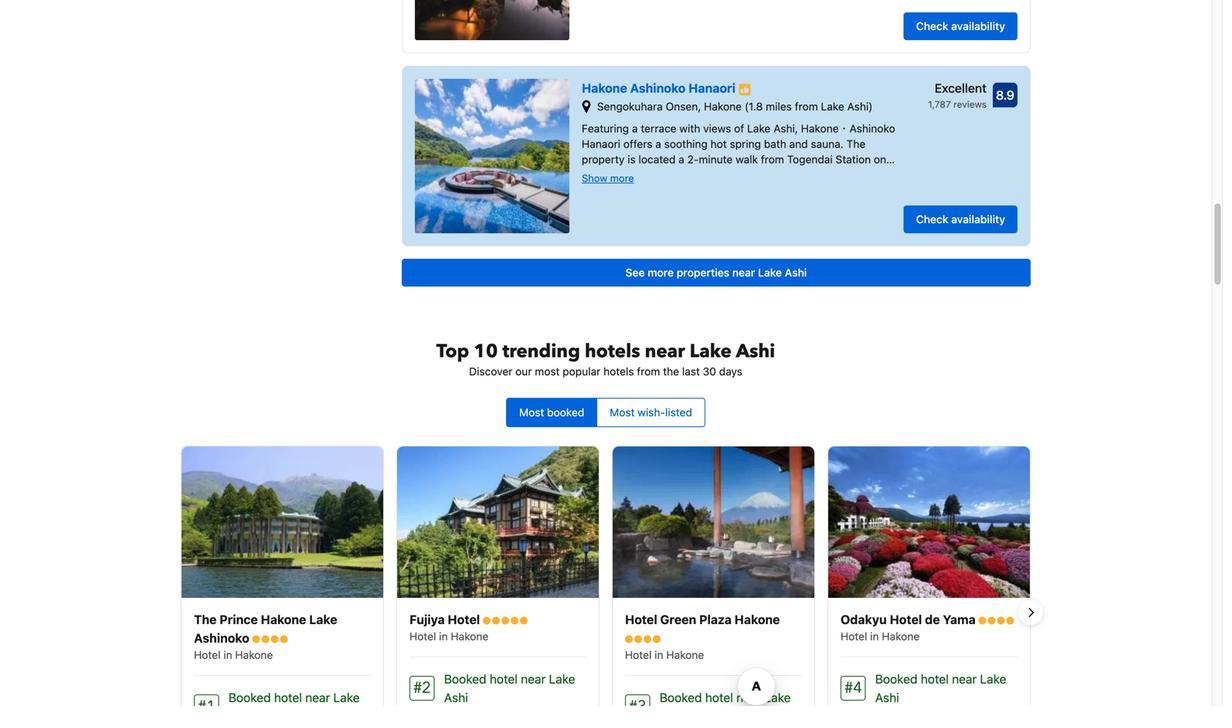 Task type: vqa. For each thing, say whether or not it's contained in the screenshot.
the reviews
yes



Task type: locate. For each thing, give the bounding box(es) containing it.
booked for the
[[229, 691, 271, 705]]

1 vertical spatial availability
[[952, 213, 1006, 226]]

last
[[682, 365, 700, 378]]

0 vertical spatial check availability
[[916, 20, 1006, 33]]

hakone down the prince hakone lake ashinoko
[[235, 649, 273, 662]]

0 horizontal spatial more
[[610, 172, 634, 184]]

booked hotel near lake ashi
[[444, 672, 575, 705], [875, 672, 1007, 705]]

hotel for hotel green plaza hakone
[[705, 691, 733, 705]]

hakone up sengokuhara
[[582, 81, 627, 96]]

1 horizontal spatial booked hotel near lake
[[660, 691, 791, 706]]

#2
[[414, 678, 431, 699]]

booked hotel near lake for hakone
[[229, 691, 360, 706]]

show more
[[582, 172, 634, 184]]

0 vertical spatial the
[[847, 138, 866, 150]]

in down prince
[[224, 649, 232, 662]]

lake inside the prince hakone lake ashinoko
[[309, 613, 337, 627]]

hotel for the prince hakone lake ashinoko
[[274, 691, 302, 705]]

hakone right plaza
[[735, 613, 780, 627]]

availability
[[952, 20, 1006, 33], [952, 213, 1006, 226]]

8.9
[[996, 88, 1015, 102]]

ashinoko down prince
[[194, 631, 249, 646]]

0 horizontal spatial ashinoko
[[194, 631, 249, 646]]

0 vertical spatial check
[[916, 20, 949, 33]]

1 horizontal spatial most
[[610, 406, 635, 419]]

most booked
[[519, 406, 584, 419]]

onsen,
[[666, 100, 701, 113]]

1 vertical spatial more
[[648, 266, 674, 279]]

hakone inside featuring a terrace with views of lake ashi, hakone・ashinoko hanaori offers a soothing hot spring bath and sauna. the property is located a 2-minute walk from togendai station on hakone ropeway.
[[582, 168, 620, 181]]

a left 2-
[[679, 153, 685, 166]]

booked hotel near lake ashi for #2
[[444, 672, 575, 705]]

0 horizontal spatial the
[[194, 613, 217, 627]]

1 horizontal spatial booked hotel near lake ashi
[[875, 672, 1007, 705]]

0 horizontal spatial a
[[632, 122, 638, 135]]

hotel in hakone for odakyu
[[841, 630, 920, 643]]

1 vertical spatial hanaori
[[582, 138, 621, 150]]

properties
[[677, 266, 730, 279]]

check availability for first check availability link from the top of the page
[[916, 20, 1006, 33]]

odakyu
[[841, 613, 887, 627]]

scored 8.9 element
[[993, 83, 1018, 108]]

on
[[874, 153, 887, 166]]

2 availability from the top
[[952, 213, 1006, 226]]

0 horizontal spatial from
[[637, 365, 660, 378]]

near for hotel green plaza hakone
[[737, 691, 762, 705]]

2 check availability from the top
[[916, 213, 1006, 226]]

2 horizontal spatial from
[[795, 100, 818, 113]]

1 booked hotel near lake ashi from the left
[[444, 672, 575, 705]]

1 check availability from the top
[[916, 20, 1006, 33]]

near for the prince hakone lake ashinoko
[[305, 691, 330, 705]]

hakone down green
[[666, 649, 704, 662]]

ashi
[[785, 266, 807, 279], [736, 339, 775, 365], [444, 691, 468, 705], [875, 691, 900, 705]]

hot
[[711, 138, 727, 150]]

the up station
[[847, 138, 866, 150]]

1 vertical spatial hotels
[[604, 365, 634, 378]]

1 horizontal spatial hanaori
[[689, 81, 736, 96]]

2 booked hotel near lake ashi from the left
[[875, 672, 1007, 705]]

de
[[925, 613, 940, 627]]

hotels
[[585, 339, 640, 365], [604, 365, 634, 378]]

our
[[516, 365, 532, 378]]

2 most from the left
[[610, 406, 635, 419]]

trending
[[503, 339, 580, 365]]

ashinoko
[[630, 81, 686, 96], [194, 631, 249, 646]]

hotel in hakone down prince
[[194, 649, 273, 662]]

fujiya hotel
[[410, 613, 483, 627]]

spring
[[730, 138, 761, 150]]

0 horizontal spatial booked hotel near lake
[[229, 691, 360, 706]]

hotel in hakone down fujiya hotel
[[410, 630, 489, 643]]

from inside featuring a terrace with views of lake ashi, hakone・ashinoko hanaori offers a soothing hot spring bath and sauna. the property is located a 2-minute walk from togendai station on hakone ropeway.
[[761, 153, 784, 166]]

hotel in hakone down green
[[625, 649, 704, 662]]

more down is
[[610, 172, 634, 184]]

1 horizontal spatial more
[[648, 266, 674, 279]]

walk
[[736, 153, 758, 166]]

region
[[168, 446, 1043, 706]]

1 vertical spatial ashinoko
[[194, 631, 249, 646]]

1 vertical spatial from
[[761, 153, 784, 166]]

a up 'offers'
[[632, 122, 638, 135]]

ashinoko up the onsen,
[[630, 81, 686, 96]]

hotel in hakone
[[410, 630, 489, 643], [841, 630, 920, 643], [194, 649, 273, 662], [625, 649, 704, 662]]

a down terrace
[[656, 138, 662, 150]]

booked
[[444, 672, 487, 687], [875, 672, 918, 687], [229, 691, 271, 705], [660, 691, 702, 705]]

ashi inside the top 10 trending hotels near lake ashi discover our most popular hotels from the last 30 days
[[736, 339, 775, 365]]

1 horizontal spatial the
[[847, 138, 866, 150]]

check availability for first check availability link from the bottom
[[916, 213, 1006, 226]]

booked hotel near lake
[[229, 691, 360, 706], [660, 691, 791, 706]]

the left prince
[[194, 613, 217, 627]]

with
[[680, 122, 701, 135]]

hanaori up "property"
[[582, 138, 621, 150]]

from right miles
[[795, 100, 818, 113]]

2 vertical spatial from
[[637, 365, 660, 378]]

in down 'odakyu'
[[870, 630, 879, 643]]

hanaori up sengokuhara onsen, hakone (1.8 miles from lake ashi)
[[689, 81, 736, 96]]

1 booked hotel near lake from the left
[[229, 691, 360, 706]]

the
[[663, 365, 679, 378]]

in for hotel
[[655, 649, 664, 662]]

hotel left de
[[890, 613, 922, 627]]

hakone down "property"
[[582, 168, 620, 181]]

top
[[436, 339, 469, 365]]

2 check from the top
[[916, 213, 949, 226]]

check
[[916, 20, 949, 33], [916, 213, 949, 226]]

hanaori
[[689, 81, 736, 96], [582, 138, 621, 150]]

in for the
[[224, 649, 232, 662]]

check availability link
[[904, 12, 1018, 40], [904, 206, 1018, 233]]

wish-
[[638, 406, 665, 419]]

sauna.
[[811, 138, 844, 150]]

yama
[[943, 613, 976, 627]]

1 vertical spatial check availability
[[916, 213, 1006, 226]]

sengokuhara
[[597, 100, 663, 113]]

sengokuhara onsen, hakone (1.8 miles from lake ashi)
[[597, 100, 873, 113]]

most left wish-
[[610, 406, 635, 419]]

1 check from the top
[[916, 20, 949, 33]]

hotel for fujiya hotel
[[490, 672, 518, 687]]

fujiya hotel, hotel in hakone image
[[397, 447, 599, 598]]

in
[[439, 630, 448, 643], [870, 630, 879, 643], [224, 649, 232, 662], [655, 649, 664, 662]]

1 horizontal spatial a
[[656, 138, 662, 150]]

1 horizontal spatial from
[[761, 153, 784, 166]]

hanaori inside featuring a terrace with views of lake ashi, hakone・ashinoko hanaori offers a soothing hot spring bath and sauna. the property is located a 2-minute walk from togendai station on hakone ropeway.
[[582, 138, 621, 150]]

from
[[795, 100, 818, 113], [761, 153, 784, 166], [637, 365, 660, 378]]

hotels up popular
[[585, 339, 640, 365]]

1 vertical spatial check
[[916, 213, 949, 226]]

lake
[[821, 100, 845, 113], [747, 122, 771, 135], [758, 266, 782, 279], [690, 339, 732, 365], [309, 613, 337, 627], [549, 672, 575, 687], [980, 672, 1007, 687], [333, 691, 360, 705], [765, 691, 791, 705]]

1 vertical spatial the
[[194, 613, 217, 627]]

fujiya
[[410, 613, 445, 627]]

1 most from the left
[[519, 406, 544, 419]]

hotel in hakone for the
[[194, 649, 273, 662]]

a
[[632, 122, 638, 135], [656, 138, 662, 150], [679, 153, 685, 166]]

from down bath at the top right of page
[[761, 153, 784, 166]]

near
[[733, 266, 755, 279], [645, 339, 685, 365], [521, 672, 546, 687], [952, 672, 977, 687], [305, 691, 330, 705], [737, 691, 762, 705]]

hotel
[[490, 672, 518, 687], [921, 672, 949, 687], [274, 691, 302, 705], [705, 691, 733, 705]]

listed
[[665, 406, 692, 419]]

more for see
[[648, 266, 674, 279]]

more
[[610, 172, 634, 184], [648, 266, 674, 279]]

0 vertical spatial hanaori
[[689, 81, 736, 96]]

hakone
[[582, 81, 627, 96], [704, 100, 742, 113], [582, 168, 620, 181], [261, 613, 306, 627], [735, 613, 780, 627], [451, 630, 489, 643], [882, 630, 920, 643], [235, 649, 273, 662], [666, 649, 704, 662]]

more inside button
[[610, 172, 634, 184]]

popular
[[563, 365, 601, 378]]

booked for hotel
[[660, 691, 702, 705]]

most
[[519, 406, 544, 419], [610, 406, 635, 419]]

booked hotel near lake for plaza
[[660, 691, 791, 706]]

region containing #2
[[168, 446, 1043, 706]]

10
[[474, 339, 498, 365]]

hotel down hotel green plaza hakone
[[625, 649, 652, 662]]

hotel in hakone for fujiya
[[410, 630, 489, 643]]

most left booked
[[519, 406, 544, 419]]

0 vertical spatial ashinoko
[[630, 81, 686, 96]]

0 horizontal spatial most
[[519, 406, 544, 419]]

more for show
[[610, 172, 634, 184]]

0 vertical spatial more
[[610, 172, 634, 184]]

is
[[628, 153, 636, 166]]

1 vertical spatial check availability link
[[904, 206, 1018, 233]]

more right see
[[648, 266, 674, 279]]

in down green
[[655, 649, 664, 662]]

see
[[626, 266, 645, 279]]

the inside the prince hakone lake ashinoko
[[194, 613, 217, 627]]

check availability
[[916, 20, 1006, 33], [916, 213, 1006, 226]]

in down fujiya hotel
[[439, 630, 448, 643]]

odakyu hotel de yama, hotel in hakone image
[[829, 447, 1030, 598]]

0 vertical spatial from
[[795, 100, 818, 113]]

0 vertical spatial check availability link
[[904, 12, 1018, 40]]

show more button
[[582, 172, 634, 184]]

from left the
[[637, 365, 660, 378]]

most wish-listed
[[610, 406, 692, 419]]

2 booked hotel near lake from the left
[[660, 691, 791, 706]]

booked hotel near lake ashi for #4
[[875, 672, 1007, 705]]

days
[[719, 365, 743, 378]]

hotel down 'odakyu'
[[841, 630, 868, 643]]

hotels right popular
[[604, 365, 634, 378]]

hotel
[[448, 613, 480, 627], [625, 613, 658, 627], [890, 613, 922, 627], [410, 630, 436, 643], [841, 630, 868, 643], [194, 649, 221, 662], [625, 649, 652, 662]]

2-
[[688, 153, 699, 166]]

hakone right prince
[[261, 613, 306, 627]]

terrace
[[641, 122, 677, 135]]

hotel in hakone down 'odakyu'
[[841, 630, 920, 643]]

0 horizontal spatial booked hotel near lake ashi
[[444, 672, 575, 705]]

the
[[847, 138, 866, 150], [194, 613, 217, 627]]

0 vertical spatial availability
[[952, 20, 1006, 33]]

and
[[790, 138, 808, 150]]

most for most booked
[[519, 406, 544, 419]]

offers
[[624, 138, 653, 150]]

0 horizontal spatial hanaori
[[582, 138, 621, 150]]

2 horizontal spatial a
[[679, 153, 685, 166]]



Task type: describe. For each thing, give the bounding box(es) containing it.
hotel down fujiya on the bottom left of page
[[410, 630, 436, 643]]

in for odakyu
[[870, 630, 879, 643]]

most for most wish-listed
[[610, 406, 635, 419]]

near inside the top 10 trending hotels near lake ashi discover our most popular hotels from the last 30 days
[[645, 339, 685, 365]]

featuring a terrace with views of lake ashi, hakone・ashinoko hanaori offers a soothing hot spring bath and sauna. the property is located a 2-minute walk from togendai station on hakone ropeway.
[[582, 122, 896, 181]]

booked for odakyu
[[875, 672, 918, 687]]

hotel right fujiya on the bottom left of page
[[448, 613, 480, 627]]

most
[[535, 365, 560, 378]]

reviews
[[954, 99, 987, 110]]

show
[[582, 172, 608, 184]]

near for fujiya hotel
[[521, 672, 546, 687]]

from inside the top 10 trending hotels near lake ashi discover our most popular hotels from the last 30 days
[[637, 365, 660, 378]]

0 vertical spatial a
[[632, 122, 638, 135]]

hotel green plaza hakone, hotel in hakone image
[[613, 447, 815, 598]]

minute
[[699, 153, 733, 166]]

hakone down odakyu hotel de yama
[[882, 630, 920, 643]]

see more properties near lake ashi link
[[402, 259, 1031, 287]]

lake inside the top 10 trending hotels near lake ashi discover our most popular hotels from the last 30 days
[[690, 339, 732, 365]]

0 vertical spatial hotels
[[585, 339, 640, 365]]

views
[[703, 122, 731, 135]]

togendai
[[787, 153, 833, 166]]

odakyu hotel de yama
[[841, 613, 979, 627]]

2 vertical spatial a
[[679, 153, 685, 166]]

hotel down prince
[[194, 649, 221, 662]]

plaza
[[699, 613, 732, 627]]

green
[[661, 613, 697, 627]]

in for fujiya
[[439, 630, 448, 643]]

miles
[[766, 100, 792, 113]]

ashi)
[[848, 100, 873, 113]]

yoshimatsu, hotel near lake ashi, hakone image
[[415, 0, 570, 40]]

bath
[[764, 138, 787, 150]]

near for odakyu hotel de yama
[[952, 672, 977, 687]]

hakone inside the prince hakone lake ashinoko
[[261, 613, 306, 627]]

booked
[[547, 406, 584, 419]]

lake inside featuring a terrace with views of lake ashi, hakone・ashinoko hanaori offers a soothing hot spring bath and sauna. the property is located a 2-minute walk from togendai station on hakone ropeway.
[[747, 122, 771, 135]]

station
[[836, 153, 871, 166]]

located
[[639, 153, 676, 166]]

(1.8
[[745, 100, 763, 113]]

ashi,
[[774, 122, 798, 135]]

top 10 trending hotels near lake ashi discover our most popular hotels from the last 30 days
[[436, 339, 775, 378]]

next image
[[1022, 604, 1040, 622]]

discover
[[469, 365, 513, 378]]

ropeway.
[[623, 168, 670, 181]]

hakone・ashinoko
[[801, 122, 896, 135]]

1 check availability link from the top
[[904, 12, 1018, 40]]

prince
[[220, 613, 258, 627]]

see more properties near lake ashi
[[626, 266, 807, 279]]

of
[[734, 122, 744, 135]]

the prince hakone lake ashinoko
[[194, 613, 337, 646]]

excellent 1,787 reviews
[[928, 81, 987, 110]]

hakone ashinoko hanaori, hotel near lake ashi, hakone image
[[415, 79, 570, 233]]

1,787
[[928, 99, 951, 110]]

the prince hakone lake ashinoko, hotel in hakone image
[[182, 447, 383, 598]]

1 horizontal spatial ashinoko
[[630, 81, 686, 96]]

excellent
[[935, 81, 987, 96]]

2 check availability link from the top
[[904, 206, 1018, 233]]

booked for fujiya
[[444, 672, 487, 687]]

hakone ashinoko hanaori
[[582, 81, 739, 96]]

30
[[703, 365, 716, 378]]

#4
[[845, 678, 862, 699]]

the inside featuring a terrace with views of lake ashi, hakone・ashinoko hanaori offers a soothing hot spring bath and sauna. the property is located a 2-minute walk from togendai station on hakone ropeway.
[[847, 138, 866, 150]]

soothing
[[664, 138, 708, 150]]

hotel in hakone for hotel
[[625, 649, 704, 662]]

1 availability from the top
[[952, 20, 1006, 33]]

hotel green plaza hakone
[[625, 613, 780, 627]]

hotel left green
[[625, 613, 658, 627]]

ashinoko inside the prince hakone lake ashinoko
[[194, 631, 249, 646]]

property
[[582, 153, 625, 166]]

1 vertical spatial a
[[656, 138, 662, 150]]

hakone down fujiya hotel
[[451, 630, 489, 643]]

featuring
[[582, 122, 629, 135]]

hotel for odakyu hotel de yama
[[921, 672, 949, 687]]

hakone up views
[[704, 100, 742, 113]]



